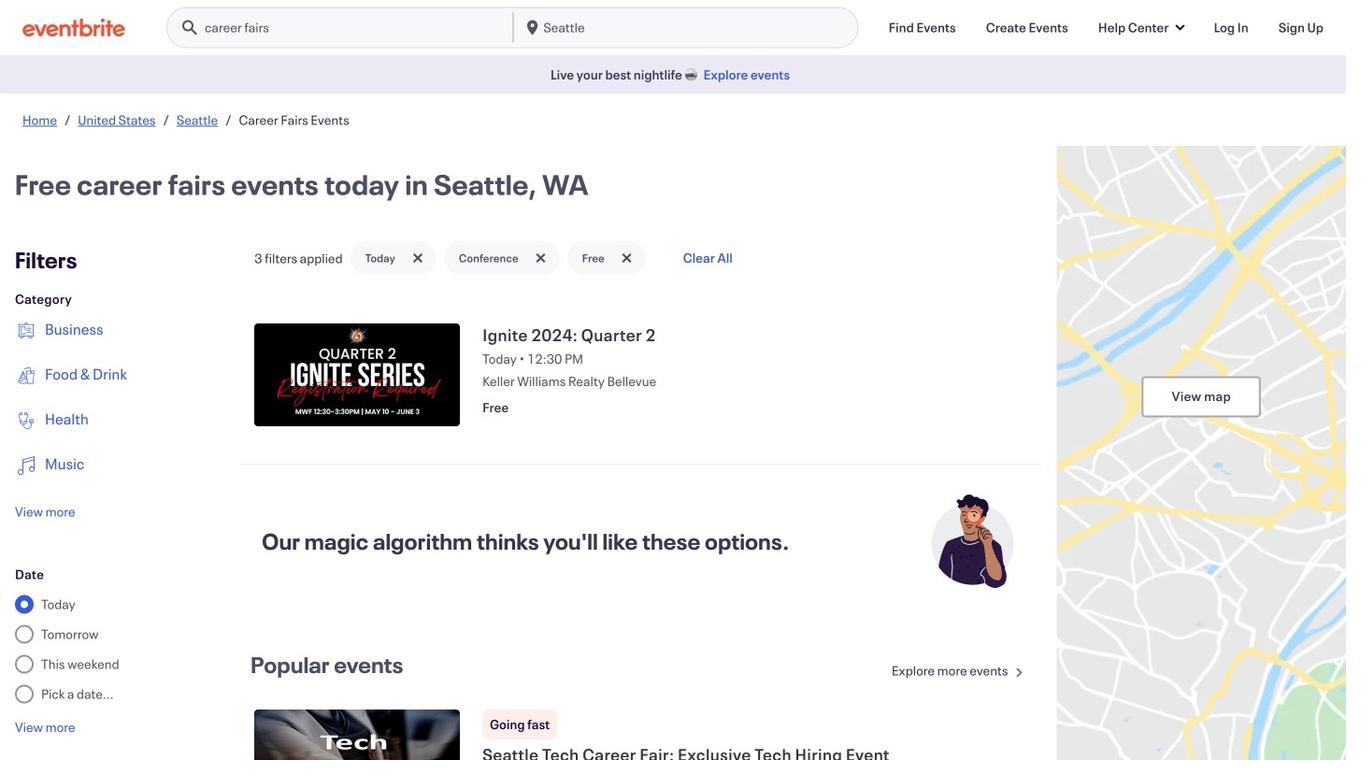 Task type: locate. For each thing, give the bounding box(es) containing it.
0 vertical spatial view more element
[[15, 503, 75, 520]]

log in element
[[1214, 18, 1249, 37]]

eventbrite image
[[22, 18, 125, 37]]

view more element
[[15, 503, 75, 520], [15, 719, 75, 736]]

1 vertical spatial view more element
[[15, 719, 75, 736]]



Task type: describe. For each thing, give the bounding box(es) containing it.
ignite 2024: quarter 2 primary image image
[[254, 324, 460, 426]]

find events element
[[889, 18, 956, 37]]

1 view more element from the top
[[15, 503, 75, 520]]

create events element
[[986, 18, 1069, 37]]

2 view more element from the top
[[15, 719, 75, 736]]

sign up element
[[1279, 18, 1324, 37]]



Task type: vqa. For each thing, say whether or not it's contained in the screenshot.
Sign Up element at the right of the page
yes



